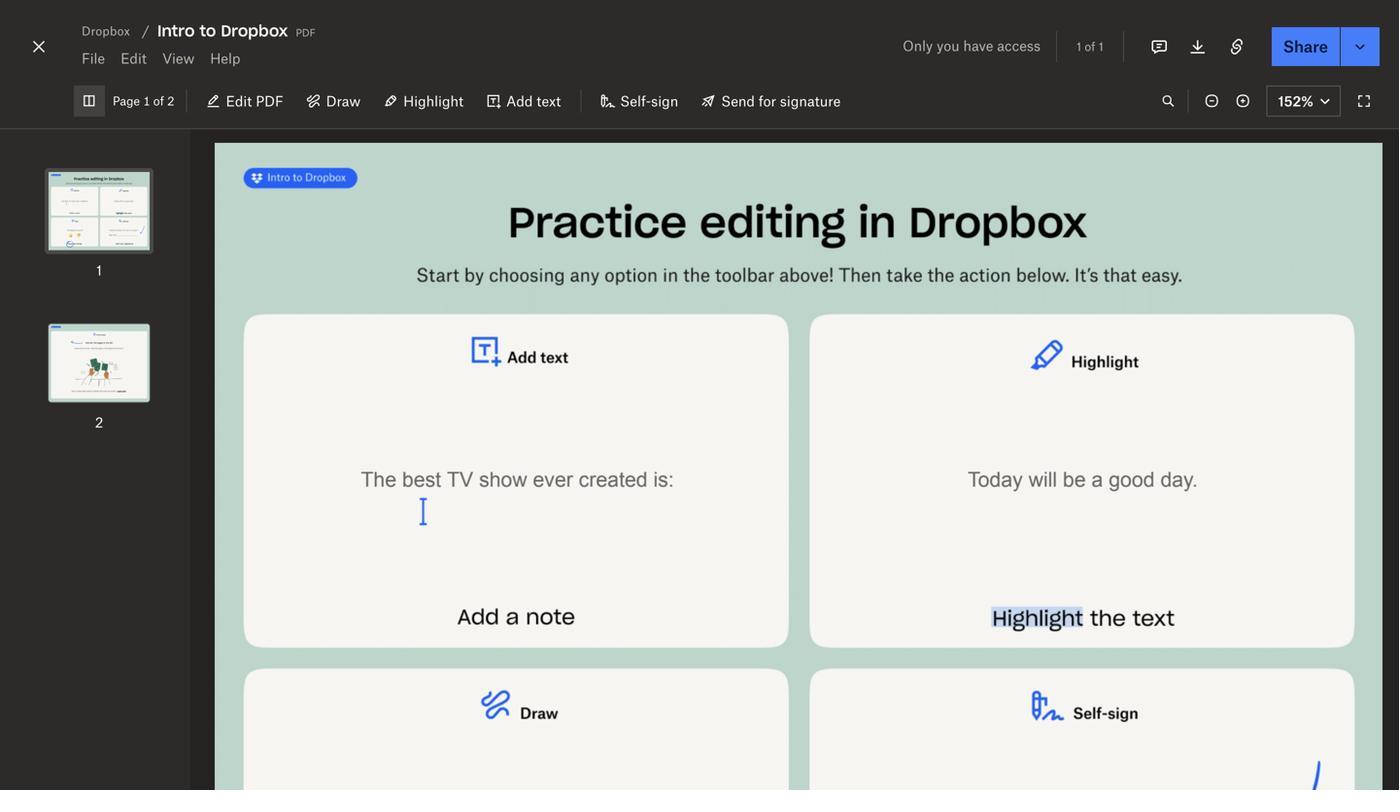 Task type: describe. For each thing, give the bounding box(es) containing it.
highlight button
[[372, 86, 475, 117]]

view button
[[155, 43, 202, 74]]

only you have access
[[903, 37, 1041, 54]]

pdf
[[256, 93, 283, 109]]

/ intro to dropbox pdf
[[142, 21, 316, 41]]

dropbox button
[[74, 19, 138, 43]]

draw
[[326, 93, 361, 109]]

edit pdf button
[[195, 86, 295, 117]]

help button
[[202, 43, 248, 74]]

send for signature
[[722, 93, 841, 109]]

2 inside page list element
[[95, 414, 103, 430]]

edit pdf
[[226, 93, 283, 109]]

page 1 of 2
[[113, 94, 174, 108]]

close image
[[27, 31, 51, 62]]

to
[[200, 21, 216, 41]]

152%
[[1279, 93, 1314, 109]]

share
[[1284, 37, 1329, 56]]

draw button
[[295, 86, 372, 117]]

self-sign
[[620, 93, 679, 109]]

add text
[[507, 93, 561, 109]]

0 vertical spatial 2
[[167, 94, 174, 108]]

1 link
[[0, 160, 165, 286]]

0 vertical spatial of
[[1085, 39, 1096, 54]]

intro to dropbox.pdf image
[[215, 143, 1383, 790]]

self-
[[620, 93, 651, 109]]

1 horizontal spatial dropbox
[[221, 21, 288, 41]]

send
[[722, 93, 755, 109]]

add
[[507, 93, 533, 109]]

2 link
[[0, 312, 165, 438]]

file button
[[74, 43, 113, 74]]

help
[[210, 50, 241, 67]]

access
[[998, 37, 1041, 54]]



Task type: locate. For each thing, give the bounding box(es) containing it.
page
[[113, 94, 140, 108]]

edit
[[121, 50, 147, 67], [226, 93, 252, 109]]

only
[[903, 37, 933, 54]]

edit for edit
[[121, 50, 147, 67]]

1 vertical spatial of
[[153, 94, 164, 108]]

dropbox up file
[[82, 24, 130, 38]]

1
[[1077, 39, 1082, 54], [1099, 39, 1104, 54], [143, 94, 150, 108], [96, 262, 102, 278]]

sign
[[651, 93, 679, 109]]

view
[[162, 50, 195, 67]]

add text button
[[475, 86, 573, 117]]

edit inside button
[[226, 93, 252, 109]]

page list element
[[0, 129, 191, 461]]

1 vertical spatial edit
[[226, 93, 252, 109]]

highlight
[[404, 93, 464, 109]]

2
[[167, 94, 174, 108], [95, 414, 103, 430]]

edit down /
[[121, 50, 147, 67]]

edit inside popup button
[[121, 50, 147, 67]]

you
[[937, 37, 960, 54]]

0 horizontal spatial edit
[[121, 50, 147, 67]]

of
[[1085, 39, 1096, 54], [153, 94, 164, 108]]

of right page
[[153, 94, 164, 108]]

have
[[964, 37, 994, 54]]

1 of 1
[[1077, 39, 1104, 54]]

signature
[[780, 93, 841, 109]]

152% button
[[1267, 86, 1341, 117]]

for
[[759, 93, 777, 109]]

1 horizontal spatial 2
[[167, 94, 174, 108]]

text
[[537, 93, 561, 109]]

1 inside 1 link
[[96, 262, 102, 278]]

0 horizontal spatial of
[[153, 94, 164, 108]]

0 horizontal spatial dropbox
[[82, 24, 130, 38]]

dropbox inside popup button
[[82, 24, 130, 38]]

intro
[[157, 21, 195, 41]]

/
[[142, 23, 150, 39]]

1 vertical spatial 2
[[95, 414, 103, 430]]

send for signature button
[[690, 86, 853, 117]]

0 vertical spatial edit
[[121, 50, 147, 67]]

of right access
[[1085, 39, 1096, 54]]

dropbox up help "dropdown button"
[[221, 21, 288, 41]]

share button
[[1272, 27, 1341, 66]]

1 horizontal spatial of
[[1085, 39, 1096, 54]]

1 horizontal spatial edit
[[226, 93, 252, 109]]

dropbox
[[221, 21, 288, 41], [82, 24, 130, 38]]

0 horizontal spatial 2
[[95, 414, 103, 430]]

edit for edit pdf
[[226, 93, 252, 109]]

edit left pdf at left
[[226, 93, 252, 109]]

file
[[82, 50, 105, 67]]

edit button
[[113, 43, 155, 74]]

self-sign button
[[589, 86, 690, 117]]

pdf
[[296, 23, 316, 39]]



Task type: vqa. For each thing, say whether or not it's contained in the screenshot.
Edit Pdf
yes



